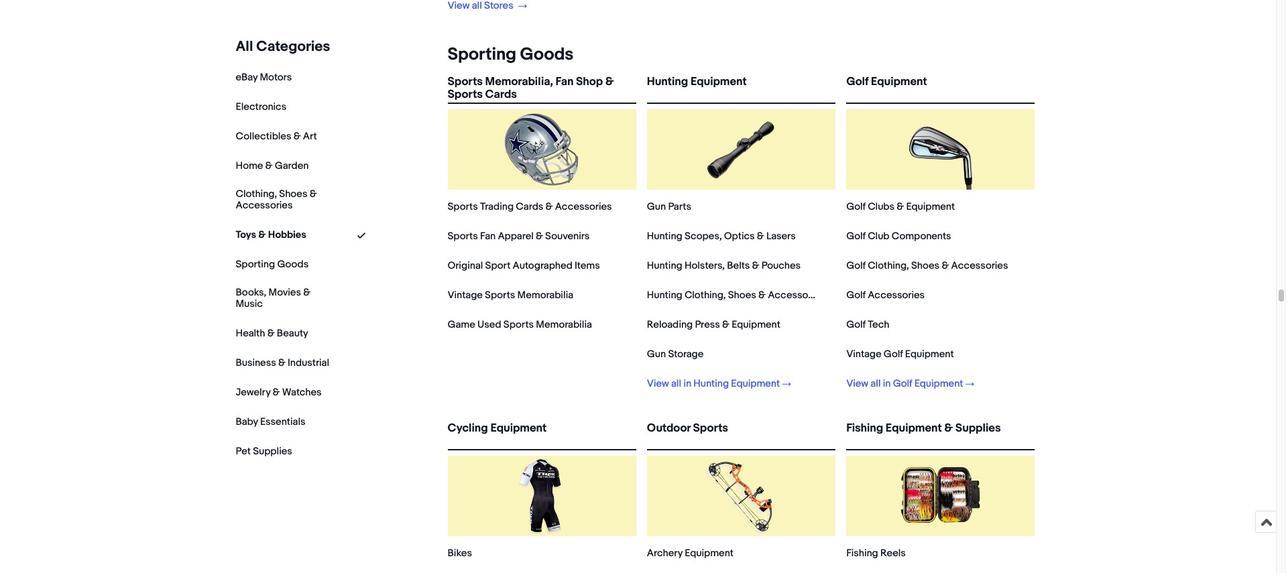Task type: locate. For each thing, give the bounding box(es) containing it.
golf for golf club components
[[847, 230, 866, 243]]

1 vertical spatial fishing
[[847, 547, 878, 560]]

memorabilia down autographed
[[518, 289, 574, 302]]

1 vertical spatial vintage
[[847, 348, 882, 361]]

shoes for hunting clothing, shoes & accessories
[[728, 289, 756, 302]]

2 horizontal spatial clothing,
[[868, 260, 909, 272]]

baby essentials
[[236, 416, 305, 428]]

goods
[[520, 44, 574, 65], [277, 258, 309, 271]]

accessories for hunting clothing, shoes & accessories
[[768, 289, 825, 302]]

0 horizontal spatial sporting
[[236, 258, 275, 271]]

1 horizontal spatial supplies
[[956, 422, 1001, 435]]

1 horizontal spatial clothing,
[[685, 289, 726, 302]]

1 horizontal spatial in
[[883, 378, 891, 390]]

clothing, down holsters,
[[685, 289, 726, 302]]

reloading press & equipment
[[647, 319, 781, 331]]

sporting up books, at the left of page
[[236, 258, 275, 271]]

0 vertical spatial vintage
[[448, 289, 483, 302]]

books,
[[236, 286, 266, 299]]

health & beauty link
[[236, 327, 308, 340]]

0 horizontal spatial sporting goods link
[[236, 258, 309, 271]]

0 horizontal spatial all
[[671, 378, 682, 390]]

fan inside sports memorabilia, fan shop & sports cards
[[556, 75, 574, 89]]

sporting goods up the memorabilia,
[[448, 44, 574, 65]]

sporting goods
[[448, 44, 574, 65], [236, 258, 309, 271]]

0 vertical spatial goods
[[520, 44, 574, 65]]

all
[[671, 378, 682, 390], [871, 378, 881, 390]]

accessories down pouches
[[768, 289, 825, 302]]

1 horizontal spatial sporting
[[448, 44, 516, 65]]

clothing, shoes & accessories link
[[236, 188, 330, 212]]

apparel
[[498, 230, 534, 243]]

0 vertical spatial supplies
[[956, 422, 1001, 435]]

memorabilia
[[518, 289, 574, 302], [536, 319, 592, 331]]

1 vertical spatial cards
[[516, 201, 544, 213]]

hunting holsters, belts & pouches link
[[647, 260, 801, 272]]

1 vertical spatial sporting goods
[[236, 258, 309, 271]]

vintage down golf tech
[[847, 348, 882, 361]]

view down gun storage
[[647, 378, 669, 390]]

2 all from the left
[[871, 378, 881, 390]]

clothing, shoes & accessories
[[236, 188, 317, 212]]

vintage down original
[[448, 289, 483, 302]]

in down "vintage golf equipment" link
[[883, 378, 891, 390]]

& inside fishing equipment & supplies link
[[945, 422, 953, 435]]

jewelry
[[236, 386, 271, 399]]

1 vertical spatial memorabilia
[[536, 319, 592, 331]]

0 horizontal spatial clothing,
[[236, 188, 277, 201]]

sporting goods link up the memorabilia,
[[442, 44, 574, 65]]

gun for gun storage
[[647, 348, 666, 361]]

hunting equipment image
[[701, 109, 782, 190]]

categories
[[256, 38, 330, 56]]

0 vertical spatial fan
[[556, 75, 574, 89]]

gun parts link
[[647, 201, 692, 213]]

reloading
[[647, 319, 693, 331]]

1 gun from the top
[[647, 201, 666, 213]]

shoes down components
[[912, 260, 940, 272]]

fishing equipment & supplies image
[[901, 456, 981, 537]]

bikes
[[448, 547, 472, 560]]

hunting inside hunting equipment link
[[647, 75, 688, 89]]

gun left the parts
[[647, 201, 666, 213]]

accessories up toys & hobbies link
[[236, 199, 293, 212]]

view for hunting equipment
[[647, 378, 669, 390]]

& inside clothing, shoes & accessories
[[310, 188, 317, 201]]

all
[[236, 38, 253, 56]]

2 fishing from the top
[[847, 547, 878, 560]]

clothing, down home
[[236, 188, 277, 201]]

0 vertical spatial cards
[[485, 88, 517, 101]]

in down 'storage'
[[684, 378, 692, 390]]

golf clubs & equipment
[[847, 201, 955, 213]]

gun left 'storage'
[[647, 348, 666, 361]]

jewelry & watches link
[[236, 386, 322, 399]]

in for hunting
[[684, 378, 692, 390]]

view all in golf equipment
[[847, 378, 963, 390]]

1 horizontal spatial all
[[871, 378, 881, 390]]

electronics
[[236, 101, 287, 113]]

game
[[448, 319, 475, 331]]

scopes,
[[685, 230, 722, 243]]

2 horizontal spatial shoes
[[912, 260, 940, 272]]

golf clothing, shoes & accessories
[[847, 260, 1008, 272]]

all down gun storage link
[[671, 378, 682, 390]]

home
[[236, 160, 263, 172]]

optics
[[724, 230, 755, 243]]

1 vertical spatial sporting
[[236, 258, 275, 271]]

2 gun from the top
[[647, 348, 666, 361]]

sports memorabilia, fan shop & sports cards link
[[448, 75, 636, 101]]

fishing
[[847, 422, 883, 435], [847, 547, 878, 560]]

electronics link
[[236, 101, 287, 113]]

lasers
[[767, 230, 796, 243]]

clothing,
[[236, 188, 277, 201], [868, 260, 909, 272], [685, 289, 726, 302]]

accessories down components
[[951, 260, 1008, 272]]

0 vertical spatial clothing,
[[236, 188, 277, 201]]

fishing left the 'reels'
[[847, 547, 878, 560]]

golf club components
[[847, 230, 952, 243]]

0 horizontal spatial goods
[[277, 258, 309, 271]]

storage
[[668, 348, 704, 361]]

fan left apparel at top
[[480, 230, 496, 243]]

2 vertical spatial shoes
[[728, 289, 756, 302]]

1 vertical spatial fan
[[480, 230, 496, 243]]

clothing, up golf accessories
[[868, 260, 909, 272]]

original
[[448, 260, 483, 272]]

1 vertical spatial shoes
[[912, 260, 940, 272]]

sport
[[485, 260, 511, 272]]

0 vertical spatial gun
[[647, 201, 666, 213]]

2 vertical spatial clothing,
[[685, 289, 726, 302]]

0 horizontal spatial view
[[647, 378, 669, 390]]

pouches
[[762, 260, 801, 272]]

1 fishing from the top
[[847, 422, 883, 435]]

toys
[[236, 229, 256, 241]]

outdoor sports link
[[647, 422, 836, 447]]

accessories
[[236, 199, 293, 212], [555, 201, 612, 213], [951, 260, 1008, 272], [768, 289, 825, 302], [868, 289, 925, 302]]

souvenirs
[[545, 230, 590, 243]]

shoes down belts
[[728, 289, 756, 302]]

equipment
[[691, 75, 747, 89], [871, 75, 927, 89], [906, 201, 955, 213], [732, 319, 781, 331], [905, 348, 954, 361], [731, 378, 780, 390], [915, 378, 963, 390], [491, 422, 547, 435], [886, 422, 942, 435], [685, 547, 734, 560]]

golf for golf clubs & equipment
[[847, 201, 866, 213]]

accessories up tech
[[868, 289, 925, 302]]

golf tech
[[847, 319, 890, 331]]

vintage for vintage golf equipment
[[847, 348, 882, 361]]

clothing, inside clothing, shoes & accessories
[[236, 188, 277, 201]]

1 vertical spatial goods
[[277, 258, 309, 271]]

golf inside "golf equipment" link
[[847, 75, 869, 89]]

& inside sports memorabilia, fan shop & sports cards
[[605, 75, 614, 89]]

0 horizontal spatial in
[[684, 378, 692, 390]]

pet
[[236, 445, 251, 458]]

1 horizontal spatial sporting goods link
[[442, 44, 574, 65]]

1 horizontal spatial fan
[[556, 75, 574, 89]]

2 in from the left
[[883, 378, 891, 390]]

view
[[647, 378, 669, 390], [847, 378, 869, 390]]

golf for golf accessories
[[847, 289, 866, 302]]

clothing, for hunting clothing, shoes & accessories
[[685, 289, 726, 302]]

1 vertical spatial gun
[[647, 348, 666, 361]]

& inside 'books, movies & music'
[[303, 286, 311, 299]]

1 view from the left
[[647, 378, 669, 390]]

hunting for hunting clothing, shoes & accessories
[[647, 289, 683, 302]]

fishing for fishing reels
[[847, 547, 878, 560]]

sports fan apparel & souvenirs link
[[448, 230, 590, 243]]

health & beauty
[[236, 327, 308, 340]]

0 vertical spatial sporting
[[448, 44, 516, 65]]

0 vertical spatial fishing
[[847, 422, 883, 435]]

vintage for vintage sports memorabilia
[[448, 289, 483, 302]]

used
[[478, 319, 501, 331]]

view down "vintage golf equipment" link
[[847, 378, 869, 390]]

hunting clothing, shoes & accessories
[[647, 289, 825, 302]]

1 horizontal spatial view
[[847, 378, 869, 390]]

view all in hunting equipment link
[[647, 378, 791, 390]]

books, movies & music link
[[236, 286, 330, 310]]

1 in from the left
[[684, 378, 692, 390]]

golf for golf clothing, shoes & accessories
[[847, 260, 866, 272]]

0 vertical spatial sporting goods
[[448, 44, 574, 65]]

0 horizontal spatial shoes
[[279, 188, 307, 201]]

accessories inside clothing, shoes & accessories
[[236, 199, 293, 212]]

golf for golf tech
[[847, 319, 866, 331]]

sporting goods link down toys & hobbies
[[236, 258, 309, 271]]

sporting up the memorabilia,
[[448, 44, 516, 65]]

0 horizontal spatial vintage
[[448, 289, 483, 302]]

fishing equipment & supplies
[[847, 422, 1001, 435]]

2 view from the left
[[847, 378, 869, 390]]

hunting equipment link
[[647, 75, 836, 100]]

memorabilia down vintage sports memorabilia
[[536, 319, 592, 331]]

gun parts
[[647, 201, 692, 213]]

1 vertical spatial clothing,
[[868, 260, 909, 272]]

1 all from the left
[[671, 378, 682, 390]]

collectibles
[[236, 130, 291, 143]]

clubs
[[868, 201, 895, 213]]

fishing reels link
[[847, 547, 906, 560]]

goods up movies
[[277, 258, 309, 271]]

goods up sports memorabilia, fan shop & sports cards link
[[520, 44, 574, 65]]

vintage
[[448, 289, 483, 302], [847, 348, 882, 361]]

sports memorabilia, fan shop & sports cards
[[448, 75, 614, 101]]

0 horizontal spatial fan
[[480, 230, 496, 243]]

all down "vintage golf equipment" link
[[871, 378, 881, 390]]

0 vertical spatial sporting goods link
[[442, 44, 574, 65]]

gun storage
[[647, 348, 704, 361]]

sporting
[[448, 44, 516, 65], [236, 258, 275, 271]]

0 vertical spatial shoes
[[279, 188, 307, 201]]

1 vertical spatial supplies
[[253, 445, 292, 458]]

1 horizontal spatial vintage
[[847, 348, 882, 361]]

shoes down garden on the top left
[[279, 188, 307, 201]]

sporting goods down toys & hobbies
[[236, 258, 309, 271]]

accessories up souvenirs
[[555, 201, 612, 213]]

outdoor sports image
[[701, 456, 782, 537]]

fan left shop
[[556, 75, 574, 89]]

fishing down view all in golf equipment
[[847, 422, 883, 435]]

1 horizontal spatial shoes
[[728, 289, 756, 302]]



Task type: describe. For each thing, give the bounding box(es) containing it.
home & garden
[[236, 160, 309, 172]]

all for golf
[[871, 378, 881, 390]]

components
[[892, 230, 952, 243]]

beauty
[[277, 327, 308, 340]]

0 horizontal spatial sporting goods
[[236, 258, 309, 271]]

hunting clothing, shoes & accessories link
[[647, 289, 825, 302]]

0 horizontal spatial supplies
[[253, 445, 292, 458]]

accessories for golf clothing, shoes & accessories
[[951, 260, 1008, 272]]

ebay
[[236, 71, 258, 84]]

golf clothing, shoes & accessories link
[[847, 260, 1008, 272]]

game used sports memorabilia
[[448, 319, 592, 331]]

tech
[[868, 319, 890, 331]]

items
[[575, 260, 600, 272]]

bikes link
[[448, 547, 472, 560]]

gun storage link
[[647, 348, 704, 361]]

hunting scopes, optics & lasers
[[647, 230, 796, 243]]

sports memorabilia, fan shop & sports cards image
[[502, 109, 582, 190]]

view for golf equipment
[[847, 378, 869, 390]]

cards inside sports memorabilia, fan shop & sports cards
[[485, 88, 517, 101]]

press
[[695, 319, 720, 331]]

hunting holsters, belts & pouches
[[647, 260, 801, 272]]

golf equipment link
[[847, 75, 1035, 100]]

fishing equipment & supplies link
[[847, 422, 1035, 447]]

reloading press & equipment link
[[647, 319, 781, 331]]

collectibles & art
[[236, 130, 317, 143]]

ebay motors
[[236, 71, 292, 84]]

jewelry & watches
[[236, 386, 322, 399]]

accessories for sports trading cards & accessories
[[555, 201, 612, 213]]

golf clubs & equipment link
[[847, 201, 955, 213]]

music
[[236, 298, 263, 310]]

home & garden link
[[236, 160, 309, 172]]

hobbies
[[268, 229, 306, 241]]

0 vertical spatial memorabilia
[[518, 289, 574, 302]]

in for golf
[[883, 378, 891, 390]]

club
[[868, 230, 890, 243]]

hunting equipment
[[647, 75, 747, 89]]

archery
[[647, 547, 683, 560]]

vintage golf equipment link
[[847, 348, 954, 361]]

golf accessories link
[[847, 289, 925, 302]]

business & industrial link
[[236, 357, 329, 369]]

vintage golf equipment
[[847, 348, 954, 361]]

garden
[[275, 160, 309, 172]]

golf for golf equipment
[[847, 75, 869, 89]]

golf club components link
[[847, 230, 952, 243]]

essentials
[[260, 416, 305, 428]]

shoes inside clothing, shoes & accessories
[[279, 188, 307, 201]]

hunting for hunting equipment
[[647, 75, 688, 89]]

hunting for hunting holsters, belts & pouches
[[647, 260, 683, 272]]

golf accessories
[[847, 289, 925, 302]]

hunting for hunting scopes, optics & lasers
[[647, 230, 683, 243]]

business
[[236, 357, 276, 369]]

cycling equipment link
[[448, 422, 636, 447]]

outdoor
[[647, 422, 691, 435]]

sports trading cards & accessories
[[448, 201, 612, 213]]

fishing for fishing equipment & supplies
[[847, 422, 883, 435]]

motors
[[260, 71, 292, 84]]

health
[[236, 327, 265, 340]]

clothing, for golf clothing, shoes & accessories
[[868, 260, 909, 272]]

business & industrial
[[236, 357, 329, 369]]

autographed
[[513, 260, 573, 272]]

all categories
[[236, 38, 330, 56]]

books, movies & music
[[236, 286, 311, 310]]

original sport autographed items
[[448, 260, 600, 272]]

reels
[[881, 547, 906, 560]]

shoes for golf clothing, shoes & accessories
[[912, 260, 940, 272]]

toys & hobbies link
[[236, 229, 306, 241]]

belts
[[727, 260, 750, 272]]

hunting scopes, optics & lasers link
[[647, 230, 796, 243]]

toys & hobbies
[[236, 229, 306, 241]]

movies
[[269, 286, 301, 299]]

shop
[[576, 75, 603, 89]]

holsters,
[[685, 260, 725, 272]]

industrial
[[288, 357, 329, 369]]

memorabilia,
[[485, 75, 553, 89]]

archery equipment
[[647, 547, 734, 560]]

collectibles & art link
[[236, 130, 317, 143]]

1 horizontal spatial sporting goods
[[448, 44, 574, 65]]

golf tech link
[[847, 319, 890, 331]]

pet supplies
[[236, 445, 292, 458]]

golf equipment image
[[901, 109, 981, 190]]

vintage sports memorabilia link
[[448, 289, 574, 302]]

vintage sports memorabilia
[[448, 289, 574, 302]]

1 horizontal spatial goods
[[520, 44, 574, 65]]

baby
[[236, 416, 258, 428]]

gun for gun parts
[[647, 201, 666, 213]]

trading
[[480, 201, 514, 213]]

view all in golf equipment link
[[847, 378, 975, 390]]

art
[[303, 130, 317, 143]]

baby essentials link
[[236, 416, 305, 428]]

cycling equipment image
[[502, 456, 582, 537]]

ebay motors link
[[236, 71, 292, 84]]

cycling equipment
[[448, 422, 547, 435]]

all for hunting
[[671, 378, 682, 390]]

1 vertical spatial sporting goods link
[[236, 258, 309, 271]]

golf equipment
[[847, 75, 927, 89]]

archery equipment link
[[647, 547, 734, 560]]

game used sports memorabilia link
[[448, 319, 592, 331]]

watches
[[282, 386, 322, 399]]



Task type: vqa. For each thing, say whether or not it's contained in the screenshot.
the bottom up
no



